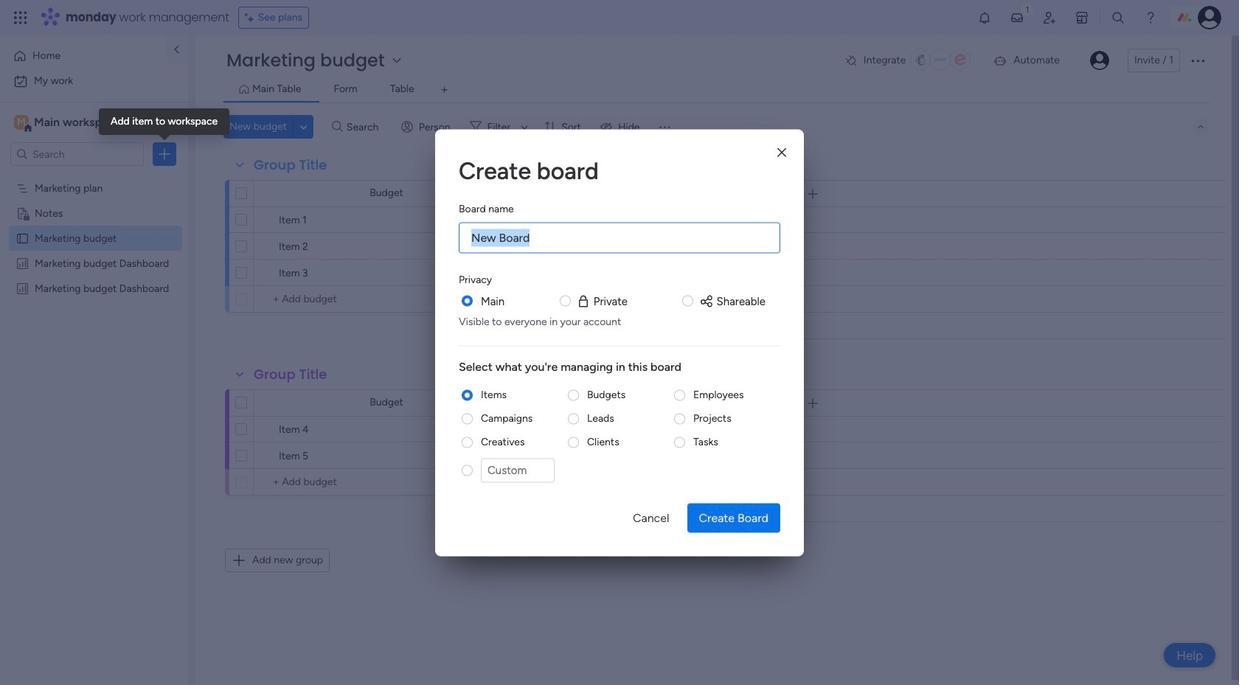 Task type: describe. For each thing, give the bounding box(es) containing it.
1 vertical spatial kendall parks image
[[1091, 51, 1110, 70]]

add view image
[[442, 85, 448, 96]]

search everything image
[[1112, 10, 1126, 25]]

collapse image
[[1196, 121, 1208, 133]]

Search in workspace field
[[31, 146, 123, 163]]

close image
[[778, 147, 787, 158]]

Custom field
[[481, 459, 555, 483]]

select product image
[[13, 10, 28, 25]]

invite members image
[[1043, 10, 1058, 25]]

public board image
[[15, 231, 30, 245]]

2 heading from the top
[[459, 201, 514, 216]]

1 image
[[1021, 1, 1035, 17]]



Task type: locate. For each thing, give the bounding box(es) containing it.
kendall parks image
[[1199, 6, 1222, 30], [1091, 51, 1110, 70]]

tab list
[[224, 78, 1210, 103]]

angle down image
[[300, 121, 307, 132]]

1 vertical spatial option
[[9, 69, 179, 93]]

3 heading from the top
[[459, 272, 492, 287]]

1 heading from the top
[[459, 153, 781, 188]]

public dashboard image
[[15, 256, 30, 270]]

heading
[[459, 153, 781, 188], [459, 201, 514, 216], [459, 272, 492, 287], [459, 358, 781, 376]]

2 vertical spatial option
[[0, 175, 188, 178]]

private board image
[[15, 206, 30, 220]]

option group
[[459, 388, 781, 492]]

arrow down image
[[516, 118, 534, 136]]

monday marketplace image
[[1075, 10, 1090, 25]]

update feed image
[[1010, 10, 1025, 25]]

option
[[9, 44, 157, 68], [9, 69, 179, 93], [0, 175, 188, 178]]

Search field
[[343, 117, 387, 137]]

4 heading from the top
[[459, 358, 781, 376]]

tab
[[433, 78, 457, 102]]

0 vertical spatial option
[[9, 44, 157, 68]]

New Board Name field
[[459, 222, 781, 253]]

workspace image
[[14, 114, 29, 131]]

0 vertical spatial kendall parks image
[[1199, 6, 1222, 30]]

1 horizontal spatial kendall parks image
[[1199, 6, 1222, 30]]

help image
[[1144, 10, 1159, 25]]

None field
[[250, 156, 331, 175], [537, 186, 576, 202], [250, 365, 331, 385], [537, 395, 576, 411], [733, 395, 762, 411], [250, 156, 331, 175], [537, 186, 576, 202], [250, 365, 331, 385], [537, 395, 576, 411], [733, 395, 762, 411]]

notifications image
[[978, 10, 993, 25]]

list box
[[0, 172, 188, 500]]

workspace selection element
[[14, 114, 123, 133]]

public dashboard image
[[15, 281, 30, 295]]

see plans image
[[245, 10, 258, 26]]

v2 search image
[[332, 119, 343, 135]]

0 horizontal spatial kendall parks image
[[1091, 51, 1110, 70]]



Task type: vqa. For each thing, say whether or not it's contained in the screenshot.
Option to the bottom
yes



